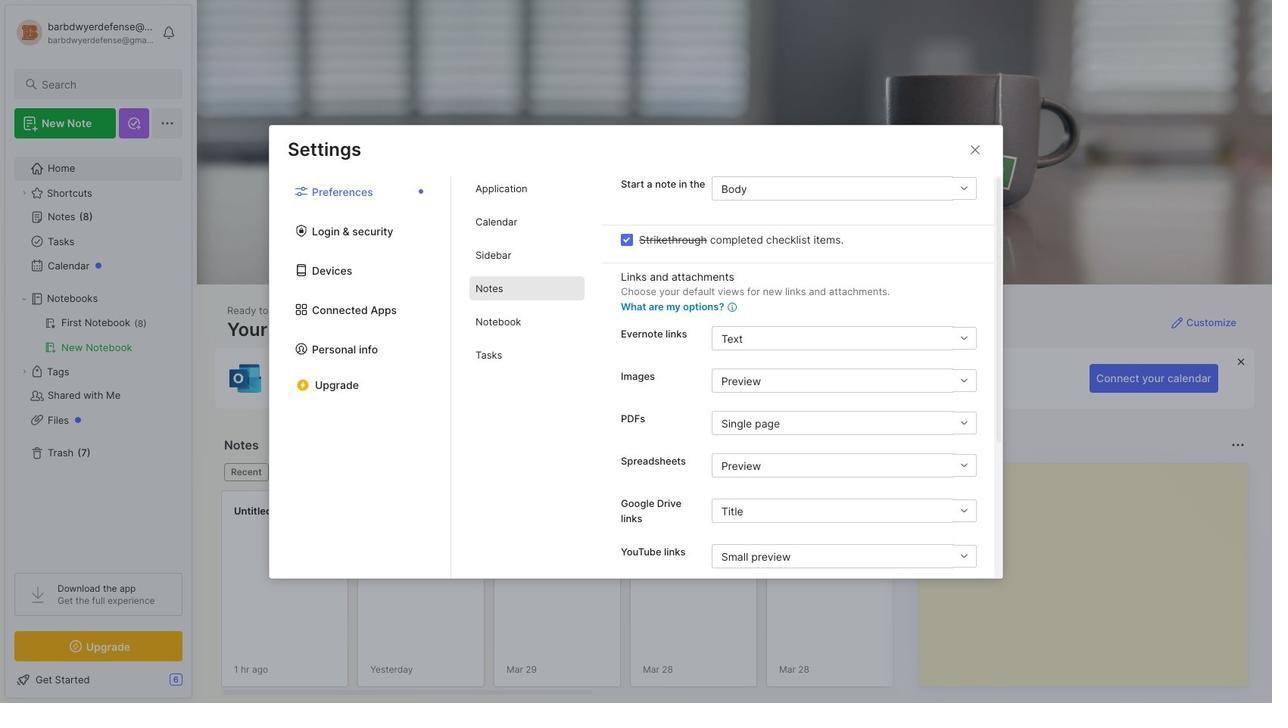 Task type: locate. For each thing, give the bounding box(es) containing it.
row group
[[221, 491, 1273, 697]]

expand tags image
[[20, 367, 29, 376]]

group
[[14, 311, 182, 360]]

Choose default view option for Evernote links field
[[712, 326, 976, 351]]

2 tab list from the left
[[451, 176, 603, 578]]

tab list
[[270, 176, 451, 578], [451, 176, 603, 578]]

Start a new note in the body or title. field
[[712, 176, 977, 201]]

none search field inside main 'element'
[[42, 75, 169, 93]]

close image
[[967, 141, 985, 159]]

Start writing… text field
[[931, 464, 1248, 675]]

Choose default view option for Spreadsheets field
[[712, 454, 976, 478]]

tab
[[470, 176, 585, 201], [470, 210, 585, 234], [470, 243, 585, 267], [470, 276, 585, 301], [470, 310, 585, 334], [470, 343, 585, 367], [224, 464, 269, 482]]

None search field
[[42, 75, 169, 93]]

tree
[[5, 148, 192, 560]]

expand notebooks image
[[20, 295, 29, 304]]

Choose default view option for YouTube links field
[[712, 545, 976, 569]]



Task type: describe. For each thing, give the bounding box(es) containing it.
Select63 checkbox
[[621, 234, 633, 246]]

1 tab list from the left
[[270, 176, 451, 578]]

Choose default view option for PDFs field
[[712, 411, 976, 436]]

Choose default view option for Google Drive links field
[[712, 499, 976, 523]]

tree inside main 'element'
[[5, 148, 192, 560]]

main element
[[0, 0, 197, 704]]

Search text field
[[42, 77, 169, 92]]

Choose default view option for Images field
[[712, 369, 976, 393]]

group inside main 'element'
[[14, 311, 182, 360]]



Task type: vqa. For each thing, say whether or not it's contained in the screenshot.
notes link
no



